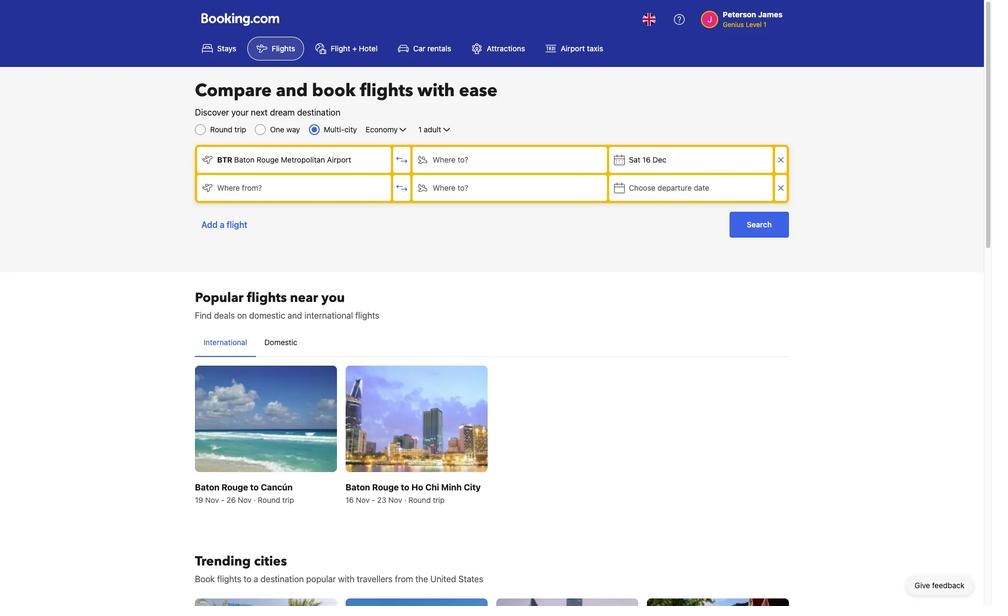 Task type: describe. For each thing, give the bounding box(es) containing it.
airport taxis link
[[537, 37, 613, 61]]

find
[[195, 311, 212, 321]]

destination inside trending cities book flights to a destination popular with travellers from the united states
[[261, 575, 304, 584]]

minh
[[442, 483, 462, 493]]

and inside "popular flights near you find deals on domestic and international flights"
[[288, 311, 302, 321]]

book
[[312, 79, 356, 103]]

car rentals link
[[389, 37, 461, 61]]

19
[[195, 496, 203, 505]]

destination inside compare and book flights with ease discover your next dream destination
[[297, 108, 341, 117]]

domestic
[[249, 311, 286, 321]]

date
[[694, 183, 710, 192]]

where from? button
[[197, 175, 391, 201]]

near
[[290, 289, 318, 307]]

flight + hotel
[[331, 44, 378, 53]]

baton rouge to ho chi minh city image
[[346, 366, 488, 473]]

1 horizontal spatial baton
[[234, 155, 255, 164]]

deals
[[214, 311, 235, 321]]

international
[[305, 311, 353, 321]]

baton for baton rouge to ho chi minh city
[[346, 483, 371, 493]]

domestic
[[265, 338, 298, 347]]

from
[[395, 575, 414, 584]]

chi
[[426, 483, 440, 493]]

on
[[237, 311, 247, 321]]

baton rouge to ho chi minh city 16 nov - 23 nov · round trip
[[346, 483, 481, 505]]

united
[[431, 575, 457, 584]]

flight + hotel link
[[307, 37, 387, 61]]

economy
[[366, 125, 398, 134]]

1 horizontal spatial airport
[[561, 44, 585, 53]]

one
[[270, 125, 285, 134]]

james
[[759, 10, 783, 19]]

departure
[[658, 183, 692, 192]]

add a flight
[[202, 220, 248, 230]]

flights inside compare and book flights with ease discover your next dream destination
[[360, 79, 414, 103]]

taxis
[[587, 44, 604, 53]]

1 inside dropdown button
[[419, 125, 422, 134]]

city
[[345, 125, 357, 134]]

where to? for sat 16 dec
[[433, 155, 469, 164]]

baton rouge to cancún image
[[195, 366, 337, 473]]

domestic button
[[256, 329, 306, 357]]

trending cities book flights to a destination popular with travellers from the united states
[[195, 553, 484, 584]]

give feedback button
[[907, 576, 974, 596]]

flight
[[227, 220, 248, 230]]

btr
[[217, 155, 233, 164]]

round inside 'baton rouge to ho chi minh city 16 nov - 23 nov · round trip'
[[409, 496, 431, 505]]

and inside compare and book flights with ease discover your next dream destination
[[276, 79, 308, 103]]

from?
[[242, 183, 262, 192]]

attractions link
[[463, 37, 535, 61]]

flights right international
[[356, 311, 380, 321]]

adult
[[424, 125, 442, 134]]

· inside 'baton rouge to ho chi minh city 16 nov - 23 nov · round trip'
[[405, 496, 407, 505]]

book
[[195, 575, 215, 584]]

btr baton rouge metropolitan airport
[[217, 155, 351, 164]]

1 nov from the left
[[205, 496, 219, 505]]

to? for choose departure date
[[458, 183, 469, 192]]

· inside baton rouge to cancún 19 nov - 26 nov · round trip
[[254, 496, 256, 505]]

where for choose departure date
[[433, 183, 456, 192]]

a inside button
[[220, 220, 225, 230]]

ease
[[459, 79, 498, 103]]

1 adult
[[419, 125, 442, 134]]

round trip
[[210, 125, 246, 134]]

add a flight button
[[195, 212, 254, 238]]

stays link
[[193, 37, 246, 61]]

4 nov from the left
[[389, 496, 403, 505]]

dec
[[653, 155, 667, 164]]

travellers
[[357, 575, 393, 584]]

where to? button
[[413, 175, 607, 201]]

16 inside dropdown button
[[643, 155, 651, 164]]

with inside trending cities book flights to a destination popular with travellers from the united states
[[338, 575, 355, 584]]

trip inside 'baton rouge to ho chi minh city 16 nov - 23 nov · round trip'
[[433, 496, 445, 505]]

one way
[[270, 125, 300, 134]]

to inside trending cities book flights to a destination popular with travellers from the united states
[[244, 575, 252, 584]]

23
[[378, 496, 387, 505]]

trip inside baton rouge to cancún 19 nov - 26 nov · round trip
[[282, 496, 294, 505]]

where inside dropdown button
[[217, 183, 240, 192]]

flight
[[331, 44, 350, 53]]

search button
[[730, 212, 790, 238]]

where for sat 16 dec
[[433, 155, 456, 164]]

tab list containing international
[[195, 329, 790, 358]]

the
[[416, 575, 428, 584]]

hotel
[[359, 44, 378, 53]]

ho
[[412, 483, 424, 493]]

metropolitan
[[281, 155, 325, 164]]

attractions
[[487, 44, 526, 53]]

way
[[287, 125, 300, 134]]

cities
[[254, 553, 287, 571]]

flights
[[272, 44, 295, 53]]

where from?
[[217, 183, 262, 192]]

rouge for baton rouge to ho chi minh city
[[373, 483, 399, 493]]

where to? for choose departure date
[[433, 183, 469, 192]]

stays
[[217, 44, 236, 53]]

states
[[459, 575, 484, 584]]

dream
[[270, 108, 295, 117]]

2 nov from the left
[[238, 496, 252, 505]]

you
[[322, 289, 345, 307]]

popular flights near you find deals on domestic and international flights
[[195, 289, 380, 321]]

next
[[251, 108, 268, 117]]



Task type: locate. For each thing, give the bounding box(es) containing it.
nov right 19
[[205, 496, 219, 505]]

where to? inside popup button
[[433, 155, 469, 164]]

with up adult
[[418, 79, 455, 103]]

1 to? from the top
[[458, 155, 469, 164]]

with right popular
[[338, 575, 355, 584]]

your
[[232, 108, 249, 117]]

flights down trending
[[217, 575, 242, 584]]

destination up multi-
[[297, 108, 341, 117]]

where to?
[[433, 155, 469, 164], [433, 183, 469, 192]]

to? inside dropdown button
[[458, 183, 469, 192]]

1 horizontal spatial rouge
[[257, 155, 279, 164]]

2 · from the left
[[405, 496, 407, 505]]

2 horizontal spatial rouge
[[373, 483, 399, 493]]

rouge inside baton rouge to cancún 19 nov - 26 nov · round trip
[[222, 483, 248, 493]]

16 right 'sat'
[[643, 155, 651, 164]]

trip down your
[[235, 125, 246, 134]]

choose departure date
[[629, 183, 710, 192]]

tab list
[[195, 329, 790, 358]]

with inside compare and book flights with ease discover your next dream destination
[[418, 79, 455, 103]]

flights link
[[248, 37, 305, 61]]

round
[[210, 125, 233, 134], [258, 496, 280, 505], [409, 496, 431, 505]]

and up dream
[[276, 79, 308, 103]]

sat 16 dec button
[[609, 147, 773, 173]]

0 horizontal spatial -
[[221, 496, 225, 505]]

where inside dropdown button
[[433, 183, 456, 192]]

city
[[464, 483, 481, 493]]

a
[[220, 220, 225, 230], [254, 575, 259, 584]]

a inside trending cities book flights to a destination popular with travellers from the united states
[[254, 575, 259, 584]]

search
[[748, 220, 772, 229]]

1 vertical spatial 16
[[346, 496, 354, 505]]

rouge inside 'baton rouge to ho chi minh city 16 nov - 23 nov · round trip'
[[373, 483, 399, 493]]

international
[[204, 338, 247, 347]]

flights up economy
[[360, 79, 414, 103]]

flights up domestic
[[247, 289, 287, 307]]

1 vertical spatial a
[[254, 575, 259, 584]]

16 inside 'baton rouge to ho chi minh city 16 nov - 23 nov · round trip'
[[346, 496, 354, 505]]

sat
[[629, 155, 641, 164]]

to
[[250, 483, 259, 493], [401, 483, 410, 493], [244, 575, 252, 584]]

popular
[[306, 575, 336, 584]]

where
[[433, 155, 456, 164], [217, 183, 240, 192], [433, 183, 456, 192]]

1 vertical spatial with
[[338, 575, 355, 584]]

trending
[[195, 553, 251, 571]]

car rentals
[[414, 44, 452, 53]]

16
[[643, 155, 651, 164], [346, 496, 354, 505]]

0 vertical spatial airport
[[561, 44, 585, 53]]

1 vertical spatial destination
[[261, 575, 304, 584]]

rouge down one
[[257, 155, 279, 164]]

baton
[[234, 155, 255, 164], [195, 483, 220, 493], [346, 483, 371, 493]]

0 horizontal spatial airport
[[327, 155, 351, 164]]

peterson james genius level 1
[[723, 10, 783, 29]]

2 where to? from the top
[[433, 183, 469, 192]]

feedback
[[933, 581, 965, 590]]

1 horizontal spatial trip
[[282, 496, 294, 505]]

nov
[[205, 496, 219, 505], [238, 496, 252, 505], [356, 496, 370, 505], [389, 496, 403, 505]]

where to? inside dropdown button
[[433, 183, 469, 192]]

compare and book flights with ease discover your next dream destination
[[195, 79, 498, 117]]

0 vertical spatial a
[[220, 220, 225, 230]]

2 to? from the top
[[458, 183, 469, 192]]

0 horizontal spatial with
[[338, 575, 355, 584]]

peterson
[[723, 10, 757, 19]]

where inside popup button
[[433, 155, 456, 164]]

destination down "cities"
[[261, 575, 304, 584]]

0 vertical spatial to?
[[458, 155, 469, 164]]

0 vertical spatial where to?
[[433, 155, 469, 164]]

26
[[227, 496, 236, 505]]

multi-city
[[324, 125, 357, 134]]

+
[[353, 44, 357, 53]]

to inside 'baton rouge to ho chi minh city 16 nov - 23 nov · round trip'
[[401, 483, 410, 493]]

round down ho
[[409, 496, 431, 505]]

- inside 'baton rouge to ho chi minh city 16 nov - 23 nov · round trip'
[[372, 496, 375, 505]]

1 vertical spatial airport
[[327, 155, 351, 164]]

give
[[915, 581, 931, 590]]

- left 26
[[221, 496, 225, 505]]

round inside baton rouge to cancún 19 nov - 26 nov · round trip
[[258, 496, 280, 505]]

baton rouge to cancún 19 nov - 26 nov · round trip
[[195, 483, 294, 505]]

discover
[[195, 108, 229, 117]]

round down discover
[[210, 125, 233, 134]]

baton inside 'baton rouge to ho chi minh city 16 nov - 23 nov · round trip'
[[346, 483, 371, 493]]

1 horizontal spatial 16
[[643, 155, 651, 164]]

destination
[[297, 108, 341, 117], [261, 575, 304, 584]]

airport taxis
[[561, 44, 604, 53]]

· right 26
[[254, 496, 256, 505]]

2 horizontal spatial baton
[[346, 483, 371, 493]]

to left cancún
[[250, 483, 259, 493]]

1 right level at the right top of page
[[764, 21, 767, 29]]

to inside baton rouge to cancún 19 nov - 26 nov · round trip
[[250, 483, 259, 493]]

1 horizontal spatial with
[[418, 79, 455, 103]]

baton for baton rouge to cancún
[[195, 483, 220, 493]]

flights inside trending cities book flights to a destination popular with travellers from the united states
[[217, 575, 242, 584]]

to left ho
[[401, 483, 410, 493]]

2 horizontal spatial trip
[[433, 496, 445, 505]]

to? for sat 16 dec
[[458, 155, 469, 164]]

choose
[[629, 183, 656, 192]]

a down "cities"
[[254, 575, 259, 584]]

rentals
[[428, 44, 452, 53]]

nov right 26
[[238, 496, 252, 505]]

airport down multi-city
[[327, 155, 351, 164]]

international button
[[195, 329, 256, 357]]

0 horizontal spatial round
[[210, 125, 233, 134]]

2 - from the left
[[372, 496, 375, 505]]

car
[[414, 44, 426, 53]]

1 horizontal spatial ·
[[405, 496, 407, 505]]

1 left adult
[[419, 125, 422, 134]]

0 horizontal spatial a
[[220, 220, 225, 230]]

-
[[221, 496, 225, 505], [372, 496, 375, 505]]

where to? button
[[413, 147, 607, 173]]

1
[[764, 21, 767, 29], [419, 125, 422, 134]]

0 vertical spatial and
[[276, 79, 308, 103]]

nov right 23
[[389, 496, 403, 505]]

· right 23
[[405, 496, 407, 505]]

1 adult button
[[418, 123, 453, 136]]

rouge up 26
[[222, 483, 248, 493]]

popular
[[195, 289, 244, 307]]

round down cancún
[[258, 496, 280, 505]]

1 where to? from the top
[[433, 155, 469, 164]]

to down trending
[[244, 575, 252, 584]]

sat 16 dec
[[629, 155, 667, 164]]

1 horizontal spatial -
[[372, 496, 375, 505]]

1 horizontal spatial 1
[[764, 21, 767, 29]]

with
[[418, 79, 455, 103], [338, 575, 355, 584]]

compare
[[195, 79, 272, 103]]

trip down cancún
[[282, 496, 294, 505]]

booking.com logo image
[[202, 13, 279, 26], [202, 13, 279, 26]]

- inside baton rouge to cancún 19 nov - 26 nov · round trip
[[221, 496, 225, 505]]

0 vertical spatial 1
[[764, 21, 767, 29]]

1 vertical spatial and
[[288, 311, 302, 321]]

0 horizontal spatial baton
[[195, 483, 220, 493]]

1 horizontal spatial a
[[254, 575, 259, 584]]

1 vertical spatial to?
[[458, 183, 469, 192]]

1 - from the left
[[221, 496, 225, 505]]

1 inside "peterson james genius level 1"
[[764, 21, 767, 29]]

give feedback
[[915, 581, 965, 590]]

rouge for baton rouge to cancún
[[222, 483, 248, 493]]

cancún
[[261, 483, 293, 493]]

2 horizontal spatial round
[[409, 496, 431, 505]]

0 vertical spatial 16
[[643, 155, 651, 164]]

0 horizontal spatial 1
[[419, 125, 422, 134]]

1 vertical spatial where to?
[[433, 183, 469, 192]]

1 · from the left
[[254, 496, 256, 505]]

a right "add"
[[220, 220, 225, 230]]

0 vertical spatial destination
[[297, 108, 341, 117]]

nov left 23
[[356, 496, 370, 505]]

1 horizontal spatial round
[[258, 496, 280, 505]]

to for ho
[[401, 483, 410, 493]]

·
[[254, 496, 256, 505], [405, 496, 407, 505]]

0 horizontal spatial ·
[[254, 496, 256, 505]]

0 vertical spatial with
[[418, 79, 455, 103]]

baton inside baton rouge to cancún 19 nov - 26 nov · round trip
[[195, 483, 220, 493]]

16 left 23
[[346, 496, 354, 505]]

to for cancún
[[250, 483, 259, 493]]

to?
[[458, 155, 469, 164], [458, 183, 469, 192]]

- left 23
[[372, 496, 375, 505]]

1 vertical spatial 1
[[419, 125, 422, 134]]

airport left taxis
[[561, 44, 585, 53]]

and down near
[[288, 311, 302, 321]]

0 horizontal spatial rouge
[[222, 483, 248, 493]]

0 horizontal spatial trip
[[235, 125, 246, 134]]

genius
[[723, 21, 745, 29]]

add
[[202, 220, 218, 230]]

flights
[[360, 79, 414, 103], [247, 289, 287, 307], [356, 311, 380, 321], [217, 575, 242, 584]]

level
[[746, 21, 762, 29]]

trip down chi
[[433, 496, 445, 505]]

to? inside popup button
[[458, 155, 469, 164]]

multi-
[[324, 125, 345, 134]]

0 horizontal spatial 16
[[346, 496, 354, 505]]

choose departure date button
[[609, 175, 773, 201]]

rouge up 23
[[373, 483, 399, 493]]

3 nov from the left
[[356, 496, 370, 505]]



Task type: vqa. For each thing, say whether or not it's contained in the screenshot.
where from? popup button
yes



